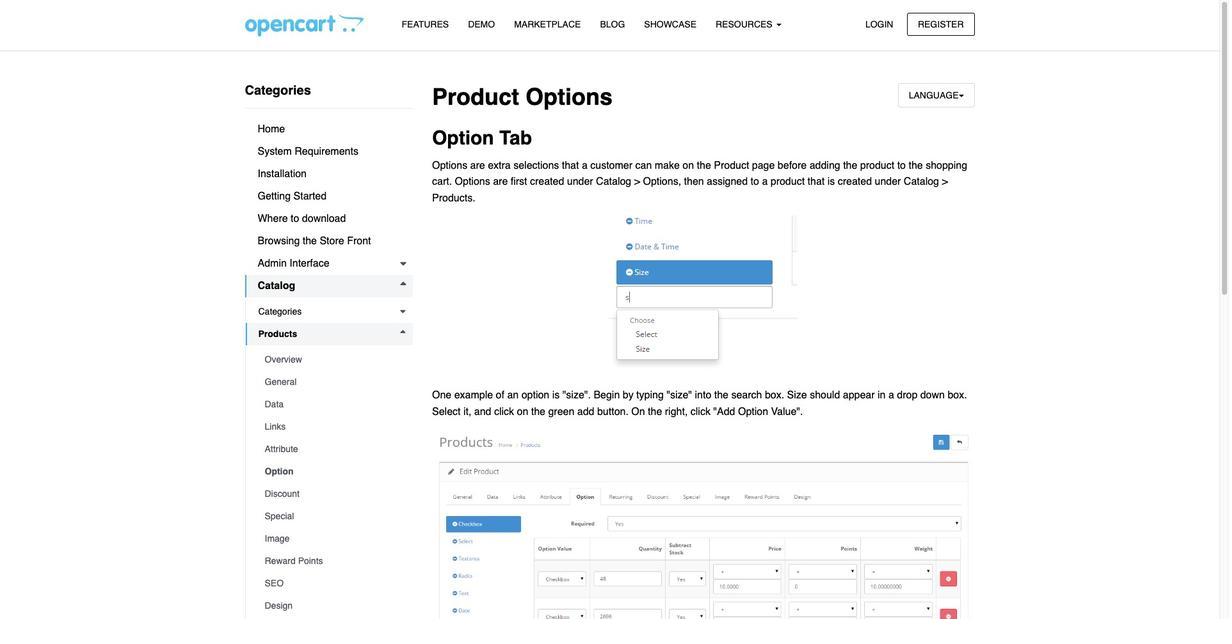 Task type: vqa. For each thing, say whether or not it's contained in the screenshot.
with
no



Task type: describe. For each thing, give the bounding box(es) containing it.
points
[[298, 557, 323, 567]]

search
[[732, 390, 762, 402]]

interface
[[290, 258, 330, 270]]

the right adding
[[844, 160, 858, 171]]

selections
[[514, 160, 559, 171]]

products.
[[432, 193, 476, 204]]

1 vertical spatial that
[[808, 176, 825, 188]]

register
[[918, 19, 964, 29]]

begin
[[594, 390, 620, 402]]

overview
[[265, 355, 302, 365]]

1 vertical spatial options
[[432, 160, 468, 171]]

demo
[[468, 19, 495, 29]]

1 horizontal spatial catalog
[[596, 176, 632, 188]]

overview link
[[252, 349, 413, 371]]

attribute link
[[252, 439, 413, 461]]

resources link
[[706, 13, 791, 36]]

0 vertical spatial categories
[[245, 83, 311, 98]]

image link
[[252, 528, 413, 551]]

option inside one example of an option is "size". begin by typing "size" into the search box. size should appear in a drop down box. select it, and click on the green add button. on the right, click "add option value".
[[738, 407, 769, 418]]

0 vertical spatial product
[[432, 84, 519, 110]]

system
[[258, 146, 292, 158]]

1 box. from the left
[[765, 390, 785, 402]]

home link
[[245, 118, 413, 141]]

assigned
[[707, 176, 748, 188]]

2 > from the left
[[942, 176, 948, 188]]

down
[[921, 390, 945, 402]]

resources
[[716, 19, 775, 29]]

data
[[265, 400, 284, 410]]

0 horizontal spatial a
[[582, 160, 588, 171]]

typing
[[637, 390, 664, 402]]

browsing the store front link
[[245, 231, 413, 253]]

option link
[[252, 461, 413, 484]]

value".
[[771, 407, 803, 418]]

general
[[265, 377, 297, 387]]

showcase link
[[635, 13, 706, 36]]

the left shopping
[[909, 160, 923, 171]]

2 vertical spatial options
[[455, 176, 490, 188]]

requirements
[[295, 146, 359, 158]]

the right the on
[[648, 407, 662, 418]]

"size"
[[667, 390, 692, 402]]

options are extra selections that a customer can make on the product page before adding the product to the shopping cart. options are first created under catalog > options, then assigned to a product that is created under catalog > products.
[[432, 160, 968, 204]]

links
[[265, 422, 286, 432]]

1 under from the left
[[567, 176, 593, 188]]

1 vertical spatial categories
[[258, 307, 302, 317]]

design
[[265, 601, 293, 612]]

discount link
[[252, 484, 413, 506]]

demo link
[[459, 13, 505, 36]]

first
[[511, 176, 527, 188]]

size
[[787, 390, 807, 402]]

example
[[455, 390, 493, 402]]

0 horizontal spatial that
[[562, 160, 579, 171]]

on inside options are extra selections that a customer can make on the product page before adding the product to the shopping cart. options are first created under catalog > options, then assigned to a product that is created under catalog > products.
[[683, 160, 694, 171]]

home
[[258, 124, 285, 135]]

a inside one example of an option is "size". begin by typing "size" into the search box. size should appear in a drop down box. select it, and click on the green add button. on the right, click "add option value".
[[889, 390, 895, 402]]

button.
[[597, 407, 629, 418]]

product options
[[432, 84, 613, 110]]

where to download
[[258, 213, 346, 225]]

option for option link
[[265, 467, 294, 477]]

system requirements link
[[245, 141, 413, 163]]

attribute
[[265, 444, 298, 455]]

1 vertical spatial to
[[751, 176, 760, 188]]

features link
[[392, 13, 459, 36]]

seo
[[265, 579, 284, 589]]

make
[[655, 160, 680, 171]]

one
[[432, 390, 452, 402]]

an
[[507, 390, 519, 402]]

appear
[[843, 390, 875, 402]]

1 vertical spatial are
[[493, 176, 508, 188]]

2 click from the left
[[691, 407, 711, 418]]

it,
[[464, 407, 472, 418]]

marketplace
[[514, 19, 581, 29]]

catalog link
[[245, 275, 413, 298]]

language
[[909, 90, 959, 101]]

login
[[866, 19, 894, 29]]

products
[[258, 329, 297, 339]]

by
[[623, 390, 634, 402]]

green
[[548, 407, 575, 418]]

1 created from the left
[[530, 176, 564, 188]]

0 vertical spatial options
[[526, 84, 613, 110]]

1 > from the left
[[634, 176, 640, 188]]

before
[[778, 160, 807, 171]]

categories link
[[246, 301, 413, 323]]

discount
[[265, 489, 300, 500]]

admin interface link
[[245, 253, 413, 275]]

reward points link
[[252, 551, 413, 573]]

option tab
[[432, 127, 532, 149]]

then
[[684, 176, 704, 188]]

reward points
[[265, 557, 323, 567]]

on inside one example of an option is "size". begin by typing "size" into the search box. size should appear in a drop down box. select it, and click on the green add button. on the right, click "add option value".
[[517, 407, 529, 418]]

2 box. from the left
[[948, 390, 967, 402]]

front
[[347, 236, 371, 247]]

1 click from the left
[[494, 407, 514, 418]]

and
[[474, 407, 492, 418]]

admin
[[258, 258, 287, 270]]

options,
[[643, 176, 681, 188]]

the up "add
[[715, 390, 729, 402]]



Task type: locate. For each thing, give the bounding box(es) containing it.
"size".
[[563, 390, 591, 402]]

is inside one example of an option is "size". begin by typing "size" into the search box. size should appear in a drop down box. select it, and click on the green add button. on the right, click "add option value".
[[552, 390, 560, 402]]

is down adding
[[828, 176, 835, 188]]

categories
[[245, 83, 311, 98], [258, 307, 302, 317]]

is inside options are extra selections that a customer can make on the product page before adding the product to the shopping cart. options are first created under catalog > options, then assigned to a product that is created under catalog > products.
[[828, 176, 835, 188]]

option down attribute
[[265, 467, 294, 477]]

on down an in the left bottom of the page
[[517, 407, 529, 418]]

1 vertical spatial option
[[738, 407, 769, 418]]

general link
[[252, 371, 413, 394]]

register link
[[907, 12, 975, 36]]

1 horizontal spatial under
[[875, 176, 901, 188]]

features
[[402, 19, 449, 29]]

installation link
[[245, 163, 413, 186]]

seo link
[[252, 573, 413, 596]]

language button
[[898, 83, 975, 108]]

0 horizontal spatial >
[[634, 176, 640, 188]]

0 horizontal spatial product
[[432, 84, 519, 110]]

adding option choose image
[[609, 215, 799, 380]]

1 vertical spatial is
[[552, 390, 560, 402]]

tab
[[500, 127, 532, 149]]

browsing
[[258, 236, 300, 247]]

1 vertical spatial on
[[517, 407, 529, 418]]

showcase
[[644, 19, 697, 29]]

created
[[530, 176, 564, 188], [838, 176, 872, 188]]

0 vertical spatial to
[[898, 160, 906, 171]]

product up option tab on the left top
[[432, 84, 519, 110]]

2 under from the left
[[875, 176, 901, 188]]

1 horizontal spatial is
[[828, 176, 835, 188]]

0 vertical spatial that
[[562, 160, 579, 171]]

that right selections
[[562, 160, 579, 171]]

product
[[432, 84, 519, 110], [714, 160, 750, 171]]

blog
[[600, 19, 625, 29]]

1 horizontal spatial a
[[762, 176, 768, 188]]

categories up home
[[245, 83, 311, 98]]

created down adding
[[838, 176, 872, 188]]

1 vertical spatial product
[[714, 160, 750, 171]]

extra
[[488, 160, 511, 171]]

1 horizontal spatial on
[[683, 160, 694, 171]]

started
[[294, 191, 327, 202]]

click down into
[[691, 407, 711, 418]]

that
[[562, 160, 579, 171], [808, 176, 825, 188]]

adding option value image
[[432, 429, 975, 620]]

1 vertical spatial a
[[762, 176, 768, 188]]

0 horizontal spatial are
[[470, 160, 485, 171]]

the left store
[[303, 236, 317, 247]]

1 horizontal spatial are
[[493, 176, 508, 188]]

1 vertical spatial product
[[771, 176, 805, 188]]

2 vertical spatial to
[[291, 213, 299, 225]]

login link
[[855, 12, 905, 36]]

special link
[[252, 506, 413, 528]]

1 horizontal spatial product
[[714, 160, 750, 171]]

page
[[752, 160, 775, 171]]

system requirements
[[258, 146, 359, 158]]

box. right down
[[948, 390, 967, 402]]

that down adding
[[808, 176, 825, 188]]

the down the option
[[531, 407, 546, 418]]

catalog down admin
[[258, 281, 295, 292]]

of
[[496, 390, 505, 402]]

one example of an option is "size". begin by typing "size" into the search box. size should appear in a drop down box. select it, and click on the green add button. on the right, click "add option value".
[[432, 390, 967, 418]]

product inside options are extra selections that a customer can make on the product page before adding the product to the shopping cart. options are first created under catalog > options, then assigned to a product that is created under catalog > products.
[[714, 160, 750, 171]]

0 horizontal spatial created
[[530, 176, 564, 188]]

to right where
[[291, 213, 299, 225]]

1 horizontal spatial created
[[838, 176, 872, 188]]

option up extra
[[432, 127, 494, 149]]

0 vertical spatial product
[[861, 160, 895, 171]]

are down extra
[[493, 176, 508, 188]]

1 horizontal spatial box.
[[948, 390, 967, 402]]

> down shopping
[[942, 176, 948, 188]]

> down can
[[634, 176, 640, 188]]

a left "customer"
[[582, 160, 588, 171]]

right,
[[665, 407, 688, 418]]

getting
[[258, 191, 291, 202]]

to
[[898, 160, 906, 171], [751, 176, 760, 188], [291, 213, 299, 225]]

store
[[320, 236, 344, 247]]

opencart - open source shopping cart solution image
[[245, 13, 363, 37]]

0 horizontal spatial option
[[265, 467, 294, 477]]

0 horizontal spatial to
[[291, 213, 299, 225]]

0 vertical spatial option
[[432, 127, 494, 149]]

should
[[810, 390, 840, 402]]

2 horizontal spatial option
[[738, 407, 769, 418]]

admin interface
[[258, 258, 330, 270]]

0 horizontal spatial on
[[517, 407, 529, 418]]

is up green
[[552, 390, 560, 402]]

1 horizontal spatial that
[[808, 176, 825, 188]]

option down "search"
[[738, 407, 769, 418]]

blog link
[[591, 13, 635, 36]]

a right in on the right bottom of page
[[889, 390, 895, 402]]

download
[[302, 213, 346, 225]]

marketplace link
[[505, 13, 591, 36]]

click
[[494, 407, 514, 418], [691, 407, 711, 418]]

>
[[634, 176, 640, 188], [942, 176, 948, 188]]

option for option tab
[[432, 127, 494, 149]]

option
[[432, 127, 494, 149], [738, 407, 769, 418], [265, 467, 294, 477]]

"add
[[714, 407, 736, 418]]

catalog down shopping
[[904, 176, 940, 188]]

1 horizontal spatial click
[[691, 407, 711, 418]]

select
[[432, 407, 461, 418]]

2 vertical spatial a
[[889, 390, 895, 402]]

a down page
[[762, 176, 768, 188]]

catalog
[[596, 176, 632, 188], [904, 176, 940, 188], [258, 281, 295, 292]]

box.
[[765, 390, 785, 402], [948, 390, 967, 402]]

2 vertical spatial option
[[265, 467, 294, 477]]

customer
[[591, 160, 633, 171]]

special
[[265, 512, 294, 522]]

in
[[878, 390, 886, 402]]

to down page
[[751, 176, 760, 188]]

image
[[265, 534, 290, 544]]

0 horizontal spatial box.
[[765, 390, 785, 402]]

design link
[[252, 596, 413, 618]]

product up the assigned
[[714, 160, 750, 171]]

box. up value".
[[765, 390, 785, 402]]

on up then
[[683, 160, 694, 171]]

reward
[[265, 557, 296, 567]]

0 vertical spatial a
[[582, 160, 588, 171]]

are left extra
[[470, 160, 485, 171]]

0 horizontal spatial under
[[567, 176, 593, 188]]

2 horizontal spatial catalog
[[904, 176, 940, 188]]

1 horizontal spatial to
[[751, 176, 760, 188]]

data link
[[252, 394, 413, 416]]

2 horizontal spatial a
[[889, 390, 895, 402]]

1 horizontal spatial option
[[432, 127, 494, 149]]

the up then
[[697, 160, 711, 171]]

categories up products
[[258, 307, 302, 317]]

2 created from the left
[[838, 176, 872, 188]]

to left shopping
[[898, 160, 906, 171]]

0 horizontal spatial product
[[771, 176, 805, 188]]

products link
[[246, 323, 413, 346]]

product right adding
[[861, 160, 895, 171]]

click down of
[[494, 407, 514, 418]]

links link
[[252, 416, 413, 439]]

on
[[632, 407, 645, 418]]

0 horizontal spatial catalog
[[258, 281, 295, 292]]

product down the before
[[771, 176, 805, 188]]

on
[[683, 160, 694, 171], [517, 407, 529, 418]]

can
[[636, 160, 652, 171]]

installation
[[258, 168, 307, 180]]

getting started link
[[245, 186, 413, 208]]

getting started
[[258, 191, 327, 202]]

0 vertical spatial on
[[683, 160, 694, 171]]

where
[[258, 213, 288, 225]]

1 horizontal spatial product
[[861, 160, 895, 171]]

0 vertical spatial are
[[470, 160, 485, 171]]

option
[[522, 390, 550, 402]]

created down selections
[[530, 176, 564, 188]]

2 horizontal spatial to
[[898, 160, 906, 171]]

browsing the store front
[[258, 236, 371, 247]]

add
[[578, 407, 595, 418]]

cart.
[[432, 176, 452, 188]]

1 horizontal spatial >
[[942, 176, 948, 188]]

0 horizontal spatial click
[[494, 407, 514, 418]]

catalog down "customer"
[[596, 176, 632, 188]]

0 vertical spatial is
[[828, 176, 835, 188]]

under
[[567, 176, 593, 188], [875, 176, 901, 188]]

adding
[[810, 160, 841, 171]]

0 horizontal spatial is
[[552, 390, 560, 402]]

shopping
[[926, 160, 968, 171]]

where to download link
[[245, 208, 413, 231]]



